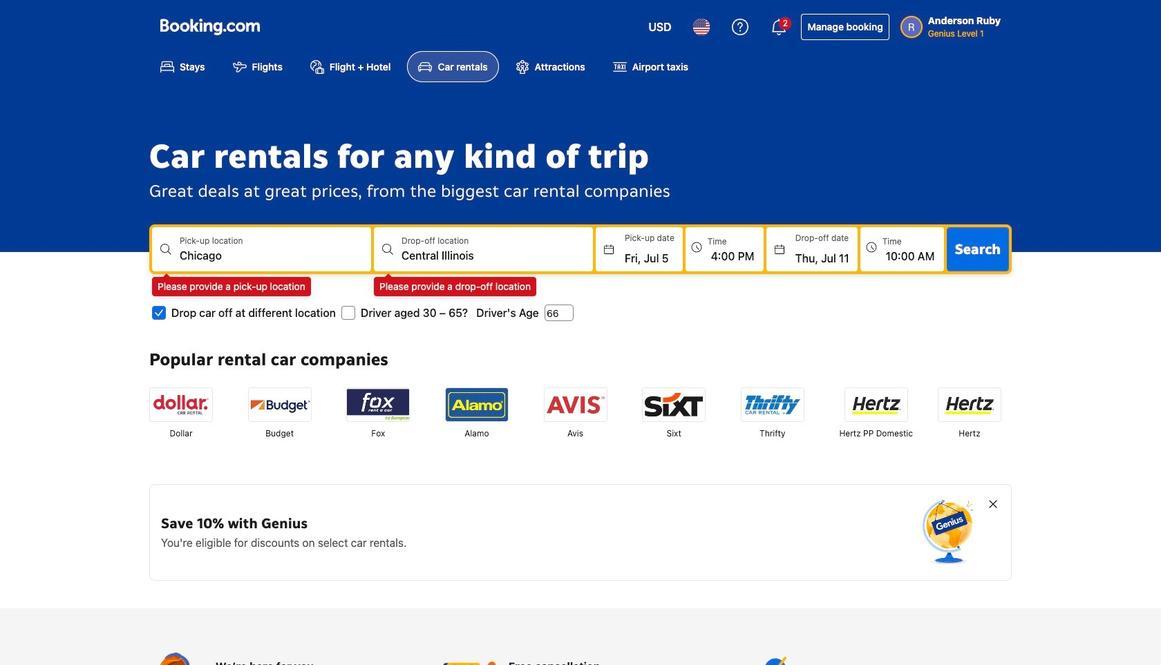 Task type: describe. For each thing, give the bounding box(es) containing it.
sixt logo image
[[643, 389, 705, 422]]

hertz logo image
[[939, 389, 1001, 422]]

Drop-off location field
[[402, 248, 593, 264]]

5 million+ reviews image
[[736, 654, 791, 666]]

thrifty logo image
[[742, 389, 804, 422]]

budget logo image
[[249, 389, 311, 422]]

alamo logo image
[[446, 389, 508, 422]]

we're here for you image
[[149, 654, 205, 666]]

fox logo image
[[347, 389, 410, 422]]

free cancellation image
[[443, 654, 498, 666]]



Task type: locate. For each thing, give the bounding box(es) containing it.
dollar logo image
[[150, 389, 212, 422]]

Pick-up location field
[[180, 248, 371, 264]]

avis logo image
[[545, 389, 607, 422]]

None number field
[[545, 305, 574, 322]]

hertz pp domestic logo image
[[845, 389, 908, 422]]

booking.com online hotel reservations image
[[160, 19, 260, 35]]



Task type: vqa. For each thing, say whether or not it's contained in the screenshot.
right Non-smoking rooms
no



